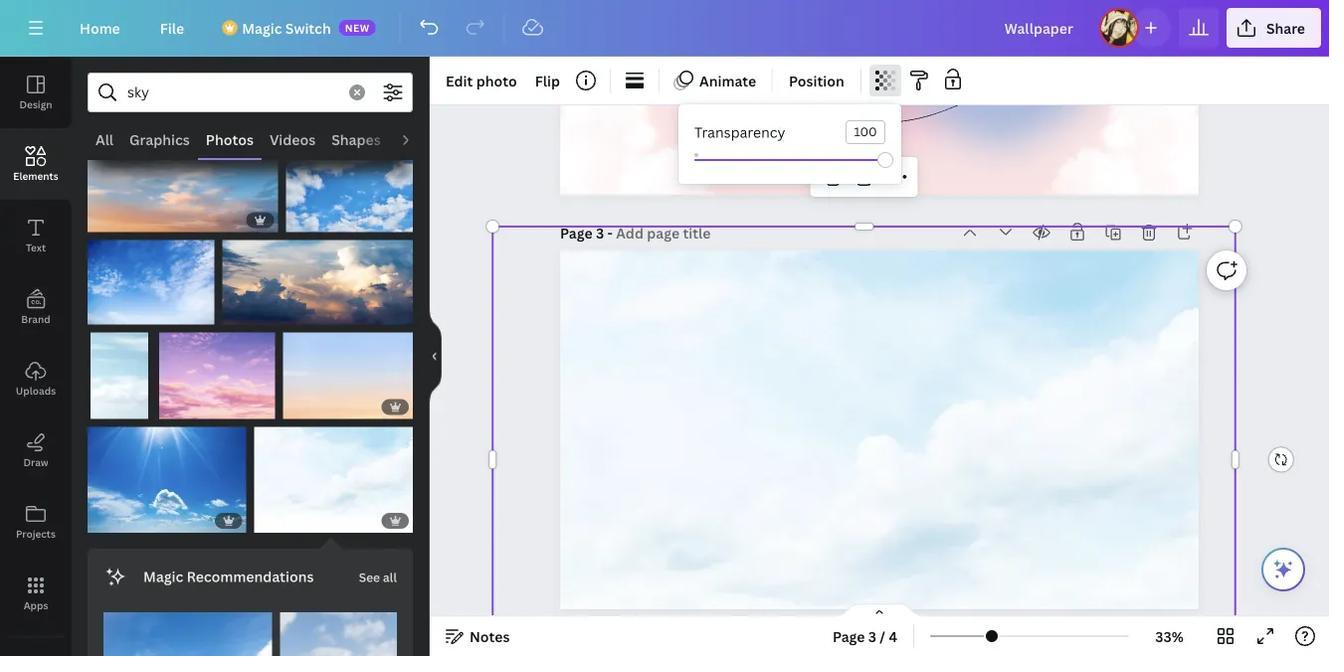 Task type: vqa. For each thing, say whether or not it's contained in the screenshot.
3 for -
yes



Task type: locate. For each thing, give the bounding box(es) containing it.
3 left -
[[596, 223, 604, 242]]

hide image
[[429, 309, 442, 404]]

1 horizontal spatial 3
[[868, 627, 877, 646]]

magic
[[242, 18, 282, 37], [143, 568, 183, 587]]

group
[[88, 148, 278, 232], [286, 148, 413, 232], [88, 228, 214, 325], [222, 228, 413, 325], [88, 321, 151, 420], [159, 321, 275, 420], [283, 321, 413, 420], [88, 416, 246, 533], [254, 416, 413, 533], [103, 601, 272, 657], [280, 601, 397, 657]]

sky, clear sky, sky cloud, soft sky background image
[[254, 428, 413, 533]]

magic left switch at the left of page
[[242, 18, 282, 37]]

photos button
[[198, 120, 262, 158]]

projects button
[[0, 487, 72, 558]]

0 horizontal spatial 3
[[596, 223, 604, 242]]

graphics
[[129, 130, 190, 149]]

0 vertical spatial page
[[560, 223, 593, 242]]

shapes
[[332, 130, 381, 149]]

show pages image
[[832, 603, 927, 619]]

all
[[96, 130, 113, 149]]

0 horizontal spatial magic
[[143, 568, 183, 587]]

a cloudy sky image
[[222, 240, 413, 325]]

notes
[[470, 627, 510, 646]]

brand button
[[0, 272, 72, 343]]

Page title text field
[[616, 223, 713, 243]]

uploads
[[16, 384, 56, 397]]

1 horizontal spatial page
[[833, 627, 865, 646]]

white clouds and blue sky image
[[159, 333, 275, 420]]

see all
[[359, 570, 397, 586]]

page for page 3 -
[[560, 223, 593, 242]]

clouds in sky image
[[280, 613, 397, 657]]

1 vertical spatial magic
[[143, 568, 183, 587]]

animate button
[[668, 65, 764, 97]]

photo
[[476, 71, 517, 90]]

draw button
[[0, 415, 72, 487]]

beautiful sky. image
[[283, 333, 413, 420]]

brand
[[21, 312, 50, 326]]

page inside button
[[833, 627, 865, 646]]

home link
[[64, 8, 136, 48]]

page for page 3 / 4
[[833, 627, 865, 646]]

0 vertical spatial magic
[[242, 18, 282, 37]]

audio
[[397, 130, 437, 149]]

notes button
[[438, 621, 518, 653]]

switch
[[285, 18, 331, 37]]

videos
[[270, 130, 316, 149]]

page
[[560, 223, 593, 242], [833, 627, 865, 646]]

1 horizontal spatial magic
[[242, 18, 282, 37]]

apps button
[[0, 558, 72, 630]]

Transparency text field
[[847, 121, 885, 143]]

3 left /
[[868, 627, 877, 646]]

page left /
[[833, 627, 865, 646]]

0 horizontal spatial page
[[560, 223, 593, 242]]

photos
[[206, 130, 254, 149]]

file button
[[144, 8, 200, 48]]

position button
[[781, 65, 853, 97]]

see
[[359, 570, 380, 586]]

0 vertical spatial 3
[[596, 223, 604, 242]]

1 vertical spatial 3
[[868, 627, 877, 646]]

3
[[596, 223, 604, 242], [868, 627, 877, 646]]

magic for magic switch
[[242, 18, 282, 37]]

file
[[160, 18, 184, 37]]

/
[[880, 627, 886, 646]]

audio image
[[0, 646, 72, 657]]

magic inside main menu bar
[[242, 18, 282, 37]]

page left -
[[560, 223, 593, 242]]

1 vertical spatial page
[[833, 627, 865, 646]]

beautiful sunset sky. nature sky backgrounds. image
[[88, 148, 278, 232]]

share
[[1267, 18, 1305, 37]]

magic up sky "image"
[[143, 568, 183, 587]]

3 inside "page 3 / 4" button
[[868, 627, 877, 646]]

see all button
[[357, 557, 399, 597]]



Task type: describe. For each thing, give the bounding box(es) containing it.
shapes button
[[324, 120, 389, 158]]

audio button
[[389, 120, 445, 158]]

page 3 / 4
[[833, 627, 898, 646]]

apps
[[24, 599, 48, 612]]

elements
[[13, 169, 58, 183]]

elements button
[[0, 128, 72, 200]]

page 3 -
[[560, 223, 616, 242]]

4
[[889, 627, 898, 646]]

main menu bar
[[0, 0, 1329, 57]]

Search elements search field
[[127, 74, 337, 111]]

33% button
[[1137, 621, 1202, 653]]

text button
[[0, 200, 72, 272]]

flip
[[535, 71, 560, 90]]

edit
[[446, 71, 473, 90]]

side panel tab list
[[0, 57, 72, 657]]

magic for magic recommendations
[[143, 568, 183, 587]]

transparency
[[695, 123, 786, 142]]

sky image
[[103, 613, 272, 657]]

draw
[[23, 456, 48, 469]]

all
[[383, 570, 397, 586]]

flip button
[[527, 65, 568, 97]]

new
[[345, 21, 370, 34]]

3 for -
[[596, 223, 604, 242]]

33%
[[1156, 627, 1184, 646]]

share button
[[1227, 8, 1321, 48]]

clouds and blue sky image
[[286, 148, 413, 232]]

videos button
[[262, 120, 324, 158]]

text
[[26, 241, 46, 254]]

projects
[[16, 527, 56, 541]]

uploads button
[[0, 343, 72, 415]]

graphics button
[[121, 120, 198, 158]]

all button
[[88, 120, 121, 158]]

magic switch
[[242, 18, 331, 37]]

canva assistant image
[[1272, 558, 1295, 582]]

home
[[80, 18, 120, 37]]

edit photo button
[[438, 65, 525, 97]]

position
[[789, 71, 845, 90]]

blue sky image
[[88, 428, 246, 533]]

animate
[[699, 71, 756, 90]]

cloudy blue sky image
[[88, 333, 151, 420]]

3 for /
[[868, 627, 877, 646]]

edit photo
[[446, 71, 517, 90]]

design button
[[0, 57, 72, 128]]

-
[[607, 223, 613, 242]]

Design title text field
[[989, 8, 1091, 48]]

page 3 / 4 button
[[825, 621, 906, 653]]

magic recommendations
[[143, 568, 314, 587]]

design
[[19, 98, 52, 111]]

recommendations
[[187, 568, 314, 587]]

photo of blue sky image
[[88, 240, 214, 325]]



